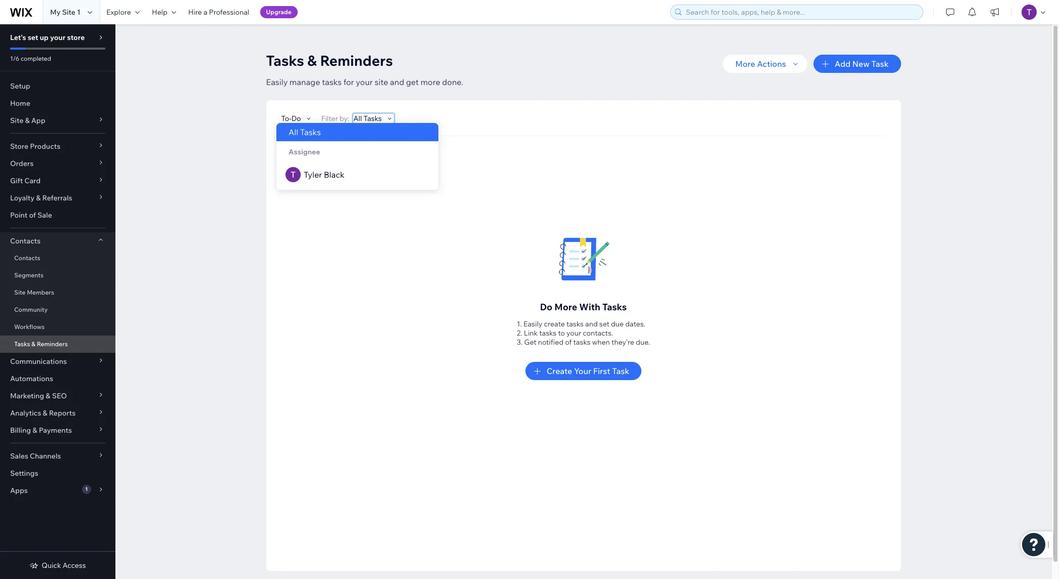Task type: vqa. For each thing, say whether or not it's contained in the screenshot.
Orders Popup Button
yes



Task type: locate. For each thing, give the bounding box(es) containing it.
2 horizontal spatial your
[[567, 329, 581, 338]]

upgrade button
[[260, 6, 298, 18]]

1 vertical spatial contacts
[[14, 254, 40, 262]]

1 vertical spatial site
[[10, 116, 23, 125]]

task right first
[[612, 366, 630, 376]]

easily right "1."
[[524, 320, 543, 329]]

your right to
[[567, 329, 581, 338]]

0 vertical spatial your
[[50, 33, 65, 42]]

with
[[580, 301, 600, 313]]

sales channels
[[10, 452, 61, 461]]

0 vertical spatial tasks & reminders
[[266, 52, 393, 69]]

tasks inside sidebar element
[[14, 340, 30, 348]]

1 vertical spatial do
[[540, 301, 553, 313]]

tasks up due
[[602, 301, 627, 313]]

1 vertical spatial easily
[[524, 320, 543, 329]]

0 horizontal spatial task
[[612, 366, 630, 376]]

& down workflows
[[31, 340, 35, 348]]

all for all tasks option
[[289, 127, 299, 137]]

1 horizontal spatial of
[[565, 338, 572, 347]]

0 horizontal spatial all tasks
[[289, 127, 321, 137]]

referrals
[[42, 193, 72, 203]]

and down with
[[585, 320, 598, 329]]

point
[[10, 211, 28, 220]]

sidebar element
[[0, 24, 115, 579]]

1 horizontal spatial and
[[585, 320, 598, 329]]

help button
[[146, 0, 182, 24]]

loyalty
[[10, 193, 34, 203]]

easily inside 1. easily create tasks and set due dates. 2. link tasks to your contacts. 3. get notified of tasks when they're due.
[[524, 320, 543, 329]]

tasks & reminders
[[266, 52, 393, 69], [14, 340, 68, 348]]

and left get
[[390, 77, 404, 87]]

create
[[547, 366, 572, 376]]

store products
[[10, 142, 60, 151]]

create your first task
[[547, 366, 630, 376]]

do up create
[[540, 301, 553, 313]]

tasks right 'by:'
[[364, 114, 382, 123]]

due
[[611, 320, 624, 329]]

1 horizontal spatial easily
[[524, 320, 543, 329]]

tasks right to
[[567, 320, 584, 329]]

1 vertical spatial 1
[[85, 486, 88, 493]]

all tasks inside option
[[289, 127, 321, 137]]

more inside 'button'
[[736, 59, 755, 69]]

0 vertical spatial more
[[736, 59, 755, 69]]

0 horizontal spatial your
[[50, 33, 65, 42]]

all tasks down to-do "button"
[[289, 127, 321, 137]]

1 down settings link
[[85, 486, 88, 493]]

tasks down workflows
[[14, 340, 30, 348]]

set left due
[[600, 320, 610, 329]]

1 horizontal spatial task
[[872, 59, 889, 69]]

& right the billing
[[33, 426, 37, 435]]

1 horizontal spatial do
[[540, 301, 553, 313]]

0 horizontal spatial of
[[29, 211, 36, 220]]

add new task
[[835, 59, 889, 69]]

1 vertical spatial set
[[600, 320, 610, 329]]

community link
[[0, 301, 115, 319]]

all tasks
[[354, 114, 382, 123], [289, 127, 321, 137]]

tasks inside option
[[300, 127, 321, 137]]

0 vertical spatial of
[[29, 211, 36, 220]]

& left seo
[[46, 391, 50, 401]]

all
[[354, 114, 362, 123], [289, 127, 299, 137]]

completed
[[21, 55, 51, 62]]

2 vertical spatial your
[[567, 329, 581, 338]]

quick access
[[42, 561, 86, 570]]

of inside 1. easily create tasks and set due dates. 2. link tasks to your contacts. 3. get notified of tasks when they're due.
[[565, 338, 572, 347]]

site down "home"
[[10, 116, 23, 125]]

contacts inside popup button
[[10, 236, 41, 246]]

1 right my
[[77, 8, 80, 17]]

tasks
[[266, 52, 304, 69], [364, 114, 382, 123], [300, 127, 321, 137], [602, 301, 627, 313], [14, 340, 30, 348]]

set
[[28, 33, 38, 42], [600, 320, 610, 329]]

tasks & reminders inside sidebar element
[[14, 340, 68, 348]]

easily
[[266, 77, 288, 87], [524, 320, 543, 329]]

1 horizontal spatial set
[[600, 320, 610, 329]]

set left up
[[28, 33, 38, 42]]

1 vertical spatial all tasks
[[289, 127, 321, 137]]

let's set up your store
[[10, 33, 85, 42]]

1 horizontal spatial more
[[736, 59, 755, 69]]

apps
[[10, 486, 28, 495]]

filter by:
[[321, 114, 350, 123]]

let's
[[10, 33, 26, 42]]

professional
[[209, 8, 249, 17]]

link
[[524, 329, 538, 338]]

create your first task button
[[526, 362, 642, 380]]

1 horizontal spatial all tasks
[[354, 114, 382, 123]]

1 vertical spatial task
[[612, 366, 630, 376]]

all tasks right 'by:'
[[354, 114, 382, 123]]

& inside dropdown button
[[25, 116, 30, 125]]

loyalty & referrals
[[10, 193, 72, 203]]

segments link
[[0, 267, 115, 284]]

up
[[40, 33, 49, 42]]

& right loyalty
[[36, 193, 41, 203]]

contacts button
[[0, 232, 115, 250]]

site down segments
[[14, 289, 26, 296]]

0 vertical spatial do
[[292, 114, 301, 123]]

& for billing & payments popup button
[[33, 426, 37, 435]]

0 vertical spatial reminders
[[320, 52, 393, 69]]

tasks & reminders up communications
[[14, 340, 68, 348]]

1 vertical spatial reminders
[[37, 340, 68, 348]]

tasks
[[322, 77, 342, 87], [567, 320, 584, 329], [539, 329, 557, 338], [573, 338, 591, 347]]

reminders inside tasks & reminders link
[[37, 340, 68, 348]]

more left actions
[[736, 59, 755, 69]]

1
[[77, 8, 80, 17], [85, 486, 88, 493]]

store
[[10, 142, 28, 151]]

reminders down workflows link at left bottom
[[37, 340, 68, 348]]

your right for
[[356, 77, 373, 87]]

1 horizontal spatial 1
[[85, 486, 88, 493]]

Search for tools, apps, help & more... field
[[683, 5, 920, 19]]

set inside 1. easily create tasks and set due dates. 2. link tasks to your contacts. 3. get notified of tasks when they're due.
[[600, 320, 610, 329]]

0 vertical spatial all tasks
[[354, 114, 382, 123]]

store products button
[[0, 138, 115, 155]]

to-do button
[[281, 114, 313, 123]]

0 vertical spatial contacts
[[10, 236, 41, 246]]

0 horizontal spatial all
[[289, 127, 299, 137]]

1 vertical spatial all
[[289, 127, 299, 137]]

contacts
[[10, 236, 41, 246], [14, 254, 40, 262]]

gift card
[[10, 176, 41, 185]]

all down to-do
[[289, 127, 299, 137]]

task right new on the right of page
[[872, 59, 889, 69]]

members
[[27, 289, 54, 296]]

0 vertical spatial and
[[390, 77, 404, 87]]

products
[[30, 142, 60, 151]]

site right my
[[62, 8, 75, 17]]

0 vertical spatial set
[[28, 33, 38, 42]]

1 vertical spatial tasks & reminders
[[14, 340, 68, 348]]

card
[[24, 176, 41, 185]]

tasks down to-do "button"
[[300, 127, 321, 137]]

1 horizontal spatial reminders
[[320, 52, 393, 69]]

gift card button
[[0, 172, 115, 189]]

more up create
[[555, 301, 577, 313]]

get
[[524, 338, 537, 347]]

0 vertical spatial easily
[[266, 77, 288, 87]]

site & app button
[[0, 112, 115, 129]]

of left "sale" on the top left of the page
[[29, 211, 36, 220]]

they're
[[612, 338, 635, 347]]

do left "filter"
[[292, 114, 301, 123]]

explore
[[106, 8, 131, 17]]

do
[[292, 114, 301, 123], [540, 301, 553, 313]]

& left app
[[25, 116, 30, 125]]

help
[[152, 8, 167, 17]]

0 horizontal spatial reminders
[[37, 340, 68, 348]]

1 horizontal spatial all
[[354, 114, 362, 123]]

of right to
[[565, 338, 572, 347]]

0 vertical spatial all
[[354, 114, 362, 123]]

2 vertical spatial site
[[14, 289, 26, 296]]

tasks & reminders up for
[[266, 52, 393, 69]]

my
[[50, 8, 61, 17]]

all inside option
[[289, 127, 299, 137]]

1 vertical spatial of
[[565, 338, 572, 347]]

done.
[[442, 77, 463, 87]]

0 horizontal spatial and
[[390, 77, 404, 87]]

sales channels button
[[0, 448, 115, 465]]

& for tasks & reminders link on the left of the page
[[31, 340, 35, 348]]

0 horizontal spatial 1
[[77, 8, 80, 17]]

site for site members
[[14, 289, 26, 296]]

contacts up segments
[[14, 254, 40, 262]]

1 vertical spatial and
[[585, 320, 598, 329]]

0 vertical spatial site
[[62, 8, 75, 17]]

contacts down point of sale
[[10, 236, 41, 246]]

settings
[[10, 469, 38, 478]]

all right 'by:'
[[354, 114, 362, 123]]

list box containing all tasks
[[277, 123, 439, 190]]

seo
[[52, 391, 67, 401]]

workflows
[[14, 323, 45, 331]]

0 horizontal spatial tasks & reminders
[[14, 340, 68, 348]]

a
[[204, 8, 207, 17]]

your right up
[[50, 33, 65, 42]]

0 horizontal spatial set
[[28, 33, 38, 42]]

1 vertical spatial more
[[555, 301, 577, 313]]

billing & payments button
[[0, 422, 115, 439]]

0 horizontal spatial easily
[[266, 77, 288, 87]]

easily left manage on the top left
[[266, 77, 288, 87]]

your inside sidebar element
[[50, 33, 65, 42]]

list box
[[277, 123, 439, 190]]

all tasks for all tasks "button"
[[354, 114, 382, 123]]

contacts link
[[0, 250, 115, 267]]

& left reports
[[43, 409, 47, 418]]

reminders up for
[[320, 52, 393, 69]]

0 horizontal spatial more
[[555, 301, 577, 313]]

1 horizontal spatial your
[[356, 77, 373, 87]]

payments
[[39, 426, 72, 435]]

site inside dropdown button
[[10, 116, 23, 125]]

assignee
[[289, 147, 320, 156]]

tasks left for
[[322, 77, 342, 87]]

manage
[[290, 77, 320, 87]]



Task type: describe. For each thing, give the bounding box(es) containing it.
all tasks option
[[277, 123, 439, 141]]

tyler black image
[[286, 167, 301, 182]]

analytics
[[10, 409, 41, 418]]

get
[[406, 77, 419, 87]]

set inside sidebar element
[[28, 33, 38, 42]]

tyler
[[304, 170, 322, 180]]

& for analytics & reports 'dropdown button'
[[43, 409, 47, 418]]

2.
[[517, 329, 522, 338]]

1/6
[[10, 55, 19, 62]]

community
[[14, 306, 48, 313]]

and inside 1. easily create tasks and set due dates. 2. link tasks to your contacts. 3. get notified of tasks when they're due.
[[585, 320, 598, 329]]

to-do
[[281, 114, 301, 123]]

all tasks button
[[354, 114, 394, 123]]

when
[[592, 338, 610, 347]]

orders button
[[0, 155, 115, 172]]

billing
[[10, 426, 31, 435]]

1 inside sidebar element
[[85, 486, 88, 493]]

notified
[[538, 338, 564, 347]]

& for loyalty & referrals popup button on the top of the page
[[36, 193, 41, 203]]

analytics & reports
[[10, 409, 76, 418]]

marketing & seo
[[10, 391, 67, 401]]

site & app
[[10, 116, 45, 125]]

orders
[[10, 159, 34, 168]]

of inside sidebar element
[[29, 211, 36, 220]]

more
[[421, 77, 440, 87]]

site members
[[14, 289, 54, 296]]

communications
[[10, 357, 67, 366]]

contacts.
[[583, 329, 613, 338]]

hire a professional
[[188, 8, 249, 17]]

tasks up manage on the top left
[[266, 52, 304, 69]]

all for all tasks "button"
[[354, 114, 362, 123]]

home link
[[0, 95, 115, 112]]

quick access button
[[30, 561, 86, 570]]

site members link
[[0, 284, 115, 301]]

tasks & reminders link
[[0, 336, 115, 353]]

black
[[324, 170, 345, 180]]

automations
[[10, 374, 53, 383]]

hire
[[188, 8, 202, 17]]

point of sale link
[[0, 207, 115, 224]]

to-
[[281, 114, 292, 123]]

0 vertical spatial 1
[[77, 8, 80, 17]]

automations link
[[0, 370, 115, 387]]

point of sale
[[10, 211, 52, 220]]

site for site & app
[[10, 116, 23, 125]]

& up manage on the top left
[[307, 52, 317, 69]]

channels
[[30, 452, 61, 461]]

upgrade
[[266, 8, 292, 16]]

by:
[[340, 114, 350, 123]]

loyalty & referrals button
[[0, 189, 115, 207]]

marketing
[[10, 391, 44, 401]]

setup link
[[0, 77, 115, 95]]

& for site & app dropdown button
[[25, 116, 30, 125]]

more actions
[[736, 59, 786, 69]]

1.
[[517, 320, 522, 329]]

filter
[[321, 114, 338, 123]]

create
[[544, 320, 565, 329]]

& for marketing & seo 'dropdown button'
[[46, 391, 50, 401]]

0 horizontal spatial do
[[292, 114, 301, 123]]

add new task button
[[814, 55, 901, 73]]

for
[[344, 77, 354, 87]]

quick
[[42, 561, 61, 570]]

new
[[853, 59, 870, 69]]

gift
[[10, 176, 23, 185]]

site
[[375, 77, 388, 87]]

store
[[67, 33, 85, 42]]

0 vertical spatial task
[[872, 59, 889, 69]]

segments
[[14, 271, 44, 279]]

billing & payments
[[10, 426, 72, 435]]

sale
[[37, 211, 52, 220]]

hire a professional link
[[182, 0, 256, 24]]

due.
[[636, 338, 650, 347]]

setup
[[10, 82, 30, 91]]

do more with tasks
[[540, 301, 627, 313]]

1 vertical spatial your
[[356, 77, 373, 87]]

all tasks for all tasks option
[[289, 127, 321, 137]]

3.
[[517, 338, 523, 347]]

1. easily create tasks and set due dates. 2. link tasks to your contacts. 3. get notified of tasks when they're due.
[[517, 320, 650, 347]]

add
[[835, 59, 851, 69]]

communications button
[[0, 353, 115, 370]]

your inside 1. easily create tasks and set due dates. 2. link tasks to your contacts. 3. get notified of tasks when they're due.
[[567, 329, 581, 338]]

tasks left to
[[539, 329, 557, 338]]

my site 1
[[50, 8, 80, 17]]

workflows link
[[0, 319, 115, 336]]

reports
[[49, 409, 76, 418]]

contacts for contacts popup button
[[10, 236, 41, 246]]

to
[[558, 329, 565, 338]]

1 horizontal spatial tasks & reminders
[[266, 52, 393, 69]]

analytics & reports button
[[0, 405, 115, 422]]

contacts for contacts link
[[14, 254, 40, 262]]

easily manage tasks for your site and get more done.
[[266, 77, 463, 87]]

your
[[574, 366, 592, 376]]

tasks left when
[[573, 338, 591, 347]]

settings link
[[0, 465, 115, 482]]

more actions button
[[723, 55, 808, 73]]

app
[[31, 116, 45, 125]]



